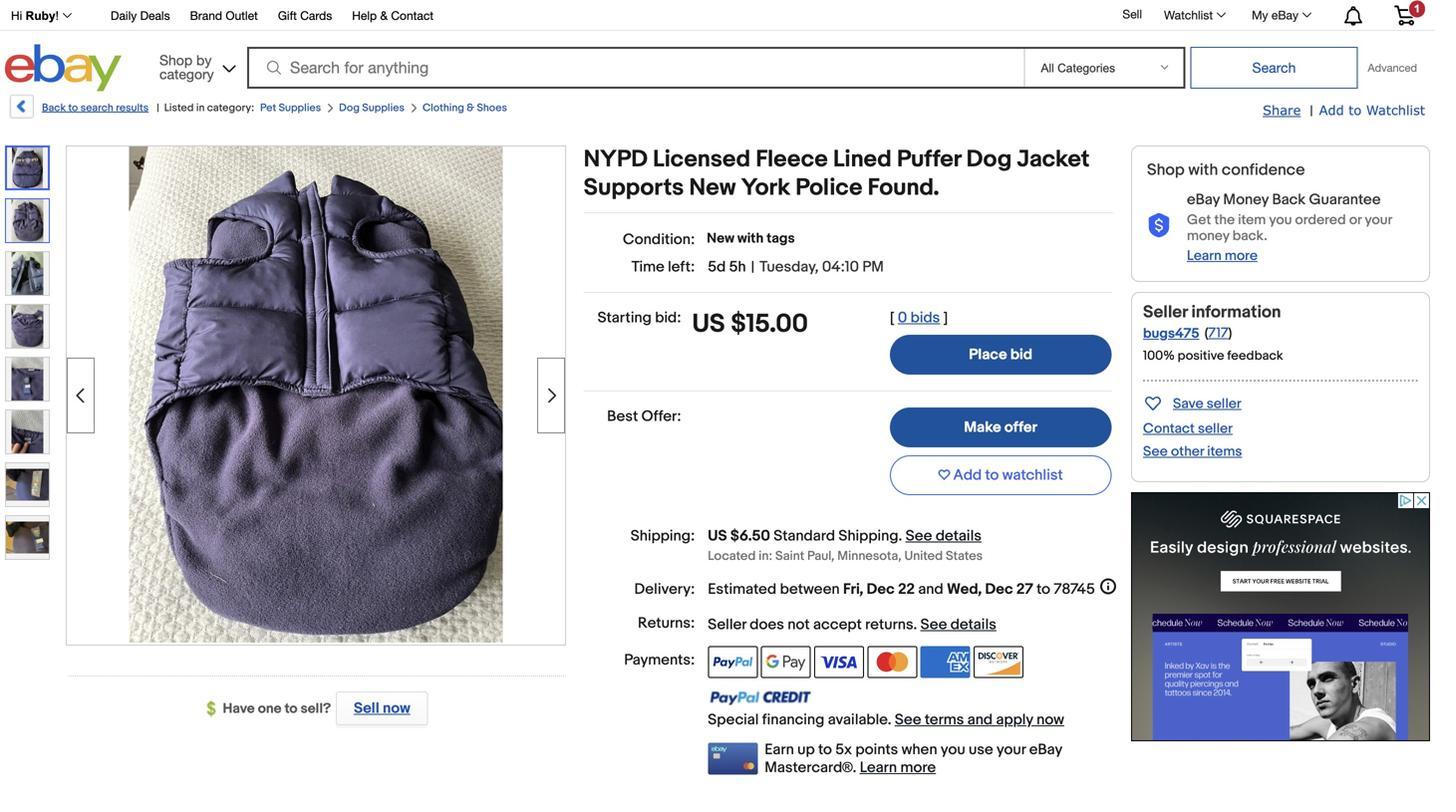 Task type: vqa. For each thing, say whether or not it's contained in the screenshot.
the leftmost eBay
yes



Task type: describe. For each thing, give the bounding box(es) containing it.
]
[[944, 309, 949, 327]]

use
[[969, 741, 994, 759]]

picture 5 of 8 image
[[6, 358, 49, 401]]

0 bids link
[[898, 309, 941, 327]]

5x
[[836, 741, 853, 759]]

shop for shop by category
[[159, 52, 193, 68]]

paypal image
[[708, 647, 758, 679]]

see terms and apply now link
[[895, 711, 1065, 729]]

!
[[56, 9, 59, 22]]

0 vertical spatial details
[[936, 528, 982, 545]]

information
[[1192, 302, 1282, 323]]

category:
[[207, 102, 254, 115]]

picture 4 of 8 image
[[6, 305, 49, 348]]

delivery:
[[635, 581, 695, 599]]

offer
[[1005, 419, 1038, 437]]

pet supplies link
[[260, 102, 321, 115]]

hi
[[11, 9, 22, 22]]

with for shop
[[1189, 161, 1219, 180]]

us $15.00
[[693, 309, 809, 340]]

daily deals
[[111, 8, 170, 22]]

earn up to 5x points when you use your ebay mastercard®.
[[765, 741, 1063, 777]]

paypal credit image
[[708, 690, 812, 706]]

payments:
[[624, 652, 695, 670]]

add inside add to watchlist button
[[954, 467, 982, 485]]

now inside us $15.00 main content
[[1037, 711, 1065, 729]]

one
[[258, 701, 282, 718]]

to inside the "share | add to watchlist"
[[1349, 102, 1362, 118]]

1 vertical spatial .
[[914, 616, 918, 634]]

money
[[1224, 191, 1269, 209]]

and for 22
[[919, 581, 944, 599]]

dog supplies
[[339, 102, 405, 115]]

save
[[1174, 396, 1204, 413]]

my ebay
[[1253, 8, 1299, 22]]

other
[[1172, 444, 1205, 461]]

terms
[[925, 711, 965, 729]]

estimated
[[708, 581, 777, 599]]

best offer:
[[607, 408, 682, 426]]

starting
[[598, 309, 652, 327]]

gift
[[278, 8, 297, 22]]

google pay image
[[761, 647, 811, 679]]

apply
[[997, 711, 1034, 729]]

daily
[[111, 8, 137, 22]]

new with tags
[[707, 230, 795, 247]]

guarantee
[[1310, 191, 1382, 209]]

to right one
[[285, 701, 298, 718]]

shop by category button
[[151, 44, 240, 87]]

pm
[[863, 258, 884, 276]]

to right 27
[[1037, 581, 1051, 599]]

contact inside help & contact link
[[391, 8, 434, 22]]

cards
[[300, 8, 332, 22]]

wed,
[[947, 581, 982, 599]]

Search for anything text field
[[250, 49, 1021, 87]]

advanced
[[1369, 61, 1418, 74]]

search
[[81, 102, 113, 115]]

picture 1 of 8 image
[[7, 148, 48, 188]]

contact inside contact seller see other items
[[1144, 421, 1195, 438]]

ebay mastercard image
[[708, 743, 758, 775]]

points
[[856, 741, 899, 759]]

see inside contact seller see other items
[[1144, 444, 1168, 461]]

0 horizontal spatial dog
[[339, 102, 360, 115]]

starting bid:
[[598, 309, 682, 327]]

us for us $6.50
[[708, 528, 728, 545]]

brand outlet
[[190, 8, 258, 22]]

fri,
[[844, 581, 864, 599]]

717
[[1209, 325, 1229, 342]]

standard shipping . see details
[[774, 528, 982, 545]]

5d
[[708, 258, 726, 276]]

watchlist link
[[1154, 3, 1236, 27]]

brand
[[190, 8, 222, 22]]

seller information bugs475 ( 717 ) 100% positive feedback
[[1144, 302, 1284, 364]]

pet
[[260, 102, 276, 115]]

clothing
[[423, 102, 465, 115]]

seller for seller does not accept returns
[[708, 616, 747, 634]]

ebay money back guarantee get the item you ordered or your money back. learn more
[[1188, 191, 1393, 265]]

positive
[[1178, 348, 1225, 364]]

us for us $15.00
[[693, 309, 726, 340]]

states
[[946, 549, 983, 564]]

to inside button
[[986, 467, 1000, 485]]

share button
[[1264, 102, 1302, 120]]

clothing & shoes
[[423, 102, 507, 115]]

ebay inside the 'earn up to 5x points when you use your ebay mastercard®.'
[[1030, 741, 1063, 759]]

us $15.00 main content
[[584, 146, 1119, 777]]

or
[[1350, 212, 1362, 229]]

$6.50
[[731, 528, 771, 545]]

up
[[798, 741, 815, 759]]

to left search
[[68, 102, 78, 115]]

item
[[1239, 212, 1267, 229]]

back.
[[1233, 228, 1268, 245]]

bugs475 link
[[1144, 326, 1200, 342]]

with details__icon image
[[1148, 214, 1172, 239]]

place bid
[[969, 346, 1033, 364]]

save seller button
[[1144, 392, 1242, 415]]

new inside nypd licensed fleece lined puffer dog jacket supports new york police found.
[[690, 174, 736, 202]]

5h
[[730, 258, 747, 276]]

left:
[[668, 258, 695, 276]]

the
[[1215, 212, 1236, 229]]

0 horizontal spatial now
[[383, 700, 411, 718]]

pet supplies
[[260, 102, 321, 115]]

tags
[[767, 230, 795, 247]]

feedback
[[1228, 348, 1284, 364]]

returns:
[[638, 615, 695, 633]]

100%
[[1144, 348, 1175, 364]]

seller does not accept returns . see details
[[708, 616, 997, 634]]

visa image
[[815, 647, 865, 679]]

shop by category
[[159, 52, 214, 82]]

and for terms
[[968, 711, 993, 729]]

dog inside nypd licensed fleece lined puffer dog jacket supports new york police found.
[[967, 146, 1012, 174]]

0 vertical spatial see details link
[[906, 528, 982, 545]]

place bid button
[[890, 335, 1112, 375]]

get
[[1188, 212, 1212, 229]]

| listed in category:
[[157, 102, 254, 115]]

watchlist inside the "share | add to watchlist"
[[1367, 102, 1426, 118]]

| inside us $15.00 main content
[[751, 258, 755, 276]]

saint
[[776, 549, 805, 564]]

sell?
[[301, 701, 331, 718]]

)
[[1229, 325, 1233, 342]]

best
[[607, 408, 638, 426]]

by
[[196, 52, 212, 68]]

back inside ebay money back guarantee get the item you ordered or your money back. learn more
[[1273, 191, 1306, 209]]

american express image
[[921, 647, 971, 679]]



Task type: locate. For each thing, give the bounding box(es) containing it.
& inside account navigation
[[380, 8, 388, 22]]

learn more link down the special financing available. see terms and apply now
[[860, 759, 936, 777]]

0 vertical spatial back
[[42, 102, 66, 115]]

shop inside shop by category
[[159, 52, 193, 68]]

advertisement region
[[1132, 493, 1431, 742]]

1 vertical spatial with
[[738, 230, 764, 247]]

seller inside button
[[1207, 396, 1242, 413]]

1 horizontal spatial seller
[[1144, 302, 1188, 323]]

save seller
[[1174, 396, 1242, 413]]

now right apply
[[1037, 711, 1065, 729]]

1 vertical spatial seller
[[1199, 421, 1233, 438]]

0 horizontal spatial supplies
[[279, 102, 321, 115]]

0 horizontal spatial |
[[157, 102, 159, 115]]

learn
[[1188, 248, 1222, 265], [860, 759, 898, 777]]

dog right pet supplies
[[339, 102, 360, 115]]

seller inside us $15.00 main content
[[708, 616, 747, 634]]

717 link
[[1209, 325, 1229, 342]]

22
[[898, 581, 915, 599]]

when
[[902, 741, 938, 759]]

1 vertical spatial watchlist
[[1367, 102, 1426, 118]]

seller inside contact seller see other items
[[1199, 421, 1233, 438]]

share
[[1264, 102, 1302, 118]]

and right 22
[[919, 581, 944, 599]]

more inside ebay money back guarantee get the item you ordered or your money back. learn more
[[1225, 248, 1258, 265]]

sell
[[1123, 7, 1143, 21], [354, 700, 380, 718]]

with inside us $15.00 main content
[[738, 230, 764, 247]]

with up get
[[1189, 161, 1219, 180]]

1 vertical spatial more
[[901, 759, 936, 777]]

04:10
[[822, 258, 860, 276]]

add to watchlist link
[[1320, 102, 1426, 120]]

supplies right pet
[[279, 102, 321, 115]]

0 vertical spatial more
[[1225, 248, 1258, 265]]

0 vertical spatial &
[[380, 8, 388, 22]]

items
[[1208, 444, 1243, 461]]

seller for save
[[1207, 396, 1242, 413]]

1 vertical spatial add
[[954, 467, 982, 485]]

& right "help"
[[380, 8, 388, 22]]

ebay
[[1272, 8, 1299, 22], [1188, 191, 1221, 209], [1030, 741, 1063, 759]]

0 horizontal spatial and
[[919, 581, 944, 599]]

more inside us $15.00 main content
[[901, 759, 936, 777]]

0 vertical spatial new
[[690, 174, 736, 202]]

earn
[[765, 741, 795, 759]]

1 horizontal spatial with
[[1189, 161, 1219, 180]]

supplies left clothing
[[362, 102, 405, 115]]

to inside the 'earn up to 5x points when you use your ebay mastercard®.'
[[819, 741, 833, 759]]

see left other
[[1144, 444, 1168, 461]]

1 supplies from the left
[[279, 102, 321, 115]]

back
[[42, 102, 66, 115], [1273, 191, 1306, 209]]

&
[[380, 8, 388, 22], [467, 102, 475, 115]]

bid:
[[655, 309, 682, 327]]

0 horizontal spatial sell
[[354, 700, 380, 718]]

category
[[159, 66, 214, 82]]

your inside ebay money back guarantee get the item you ordered or your money back. learn more
[[1366, 212, 1393, 229]]

0 horizontal spatial back
[[42, 102, 66, 115]]

seller right save
[[1207, 396, 1242, 413]]

ebay inside ebay money back guarantee get the item you ordered or your money back. learn more
[[1188, 191, 1221, 209]]

1 horizontal spatial learn
[[1188, 248, 1222, 265]]

supplies for pet supplies
[[279, 102, 321, 115]]

back to search results link
[[8, 95, 149, 126]]

1 vertical spatial see details link
[[921, 616, 997, 634]]

1 vertical spatial dog
[[967, 146, 1012, 174]]

to left 5x
[[819, 741, 833, 759]]

1 horizontal spatial dec
[[986, 581, 1014, 599]]

have
[[223, 701, 255, 718]]

watchlist
[[1003, 467, 1064, 485]]

1 horizontal spatial supplies
[[362, 102, 405, 115]]

seller up "items"
[[1199, 421, 1233, 438]]

seller for seller information
[[1144, 302, 1188, 323]]

& for help
[[380, 8, 388, 22]]

sell now link
[[331, 692, 428, 726]]

& left shoes
[[467, 102, 475, 115]]

0 horizontal spatial ebay
[[1030, 741, 1063, 759]]

1 horizontal spatial and
[[968, 711, 993, 729]]

1 horizontal spatial now
[[1037, 711, 1065, 729]]

0 horizontal spatial .
[[899, 528, 903, 545]]

learn inside ebay money back guarantee get the item you ordered or your money back. learn more
[[1188, 248, 1222, 265]]

see up american express image
[[921, 616, 948, 634]]

0 vertical spatial us
[[693, 309, 726, 340]]

add inside the "share | add to watchlist"
[[1320, 102, 1345, 118]]

1 vertical spatial ebay
[[1188, 191, 1221, 209]]

watchlist inside account navigation
[[1165, 8, 1214, 22]]

contact right "help"
[[391, 8, 434, 22]]

see details link
[[906, 528, 982, 545], [921, 616, 997, 634]]

| right share button
[[1311, 103, 1314, 120]]

1 horizontal spatial watchlist
[[1367, 102, 1426, 118]]

1 horizontal spatial dog
[[967, 146, 1012, 174]]

see up united
[[906, 528, 933, 545]]

to down advanced link
[[1349, 102, 1362, 118]]

$15.00
[[731, 309, 809, 340]]

1 horizontal spatial ebay
[[1188, 191, 1221, 209]]

|
[[157, 102, 159, 115], [1311, 103, 1314, 120], [751, 258, 755, 276]]

dec left 22
[[867, 581, 895, 599]]

add right 'share'
[[1320, 102, 1345, 118]]

estimated between fri, dec 22 and wed, dec 27 to 78745
[[708, 581, 1096, 599]]

[ 0 bids ]
[[890, 309, 949, 327]]

help & contact
[[352, 8, 434, 22]]

your inside the 'earn up to 5x points when you use your ebay mastercard®.'
[[997, 741, 1026, 759]]

advanced link
[[1359, 48, 1428, 88]]

1 horizontal spatial more
[[1225, 248, 1258, 265]]

learn more link down money at the right top of the page
[[1188, 248, 1258, 265]]

place
[[969, 346, 1008, 364]]

1 dec from the left
[[867, 581, 895, 599]]

shop for shop with confidence
[[1148, 161, 1185, 180]]

you inside ebay money back guarantee get the item you ordered or your money back. learn more
[[1270, 212, 1293, 229]]

nypd licensed fleece lined puffer dog jacket supports new york police found.
[[584, 146, 1090, 202]]

gift cards link
[[278, 5, 332, 27]]

more down back.
[[1225, 248, 1258, 265]]

time
[[632, 258, 665, 276]]

1 horizontal spatial &
[[467, 102, 475, 115]]

1 vertical spatial new
[[707, 230, 735, 247]]

see details link down wed,
[[921, 616, 997, 634]]

learn inside us $15.00 main content
[[860, 759, 898, 777]]

ruby
[[26, 9, 56, 22]]

discover image
[[974, 647, 1024, 679]]

see details link up united
[[906, 528, 982, 545]]

0 vertical spatial .
[[899, 528, 903, 545]]

0 vertical spatial with
[[1189, 161, 1219, 180]]

0 horizontal spatial you
[[941, 741, 966, 759]]

special financing available. see terms and apply now
[[708, 711, 1065, 729]]

located
[[708, 549, 756, 564]]

more right points
[[901, 759, 936, 777]]

bids
[[911, 309, 941, 327]]

0 horizontal spatial with
[[738, 230, 764, 247]]

watchlist
[[1165, 8, 1214, 22], [1367, 102, 1426, 118]]

dec left 27
[[986, 581, 1014, 599]]

have one to sell?
[[223, 701, 331, 718]]

now right sell?
[[383, 700, 411, 718]]

police
[[796, 174, 863, 202]]

1 horizontal spatial |
[[751, 258, 755, 276]]

shop left the by
[[159, 52, 193, 68]]

learn down money at the right top of the page
[[1188, 248, 1222, 265]]

seller inside seller information bugs475 ( 717 ) 100% positive feedback
[[1144, 302, 1188, 323]]

and up use
[[968, 711, 993, 729]]

special
[[708, 711, 759, 729]]

found.
[[868, 174, 940, 202]]

details up the states
[[936, 528, 982, 545]]

2 dec from the left
[[986, 581, 1014, 599]]

sell for sell now
[[354, 700, 380, 718]]

0 vertical spatial your
[[1366, 212, 1393, 229]]

clothing & shoes link
[[423, 102, 507, 115]]

1 vertical spatial contact
[[1144, 421, 1195, 438]]

0 horizontal spatial watchlist
[[1165, 8, 1214, 22]]

add down 'make'
[[954, 467, 982, 485]]

seller for contact
[[1199, 421, 1233, 438]]

to
[[68, 102, 78, 115], [1349, 102, 1362, 118], [986, 467, 1000, 485], [1037, 581, 1051, 599], [285, 701, 298, 718], [819, 741, 833, 759]]

tuesday,
[[760, 258, 819, 276]]

master card image
[[868, 647, 918, 679]]

you right "item"
[[1270, 212, 1293, 229]]

1 vertical spatial back
[[1273, 191, 1306, 209]]

shop up with details__icon at top right
[[1148, 161, 1185, 180]]

seller up 'bugs475'
[[1144, 302, 1188, 323]]

1 horizontal spatial sell
[[1123, 7, 1143, 21]]

1 horizontal spatial contact
[[1144, 421, 1195, 438]]

0 vertical spatial add
[[1320, 102, 1345, 118]]

1 vertical spatial shop
[[1148, 161, 1185, 180]]

. down 22
[[914, 616, 918, 634]]

back left search
[[42, 102, 66, 115]]

nypd
[[584, 146, 648, 174]]

shipping
[[839, 528, 899, 545]]

| inside the "share | add to watchlist"
[[1311, 103, 1314, 120]]

0 horizontal spatial learn more link
[[860, 759, 936, 777]]

1 vertical spatial seller
[[708, 616, 747, 634]]

0 horizontal spatial &
[[380, 8, 388, 22]]

shoes
[[477, 102, 507, 115]]

| right 5h
[[751, 258, 755, 276]]

ebay right "my"
[[1272, 8, 1299, 22]]

contact up other
[[1144, 421, 1195, 438]]

see
[[1144, 444, 1168, 461], [906, 528, 933, 545], [921, 616, 948, 634], [895, 711, 922, 729]]

see up when
[[895, 711, 922, 729]]

account navigation
[[0, 0, 1431, 31]]

with for new
[[738, 230, 764, 247]]

1 vertical spatial learn more link
[[860, 759, 936, 777]]

0 vertical spatial dog
[[339, 102, 360, 115]]

1 vertical spatial learn
[[860, 759, 898, 777]]

0 vertical spatial learn
[[1188, 248, 1222, 265]]

does
[[750, 616, 785, 634]]

located in: saint paul, minnesota, united states
[[708, 549, 983, 564]]

1 link
[[1383, 0, 1428, 29]]

0 horizontal spatial dec
[[867, 581, 895, 599]]

watchlist right sell link
[[1165, 8, 1214, 22]]

you inside the 'earn up to 5x points when you use your ebay mastercard®.'
[[941, 741, 966, 759]]

0 horizontal spatial more
[[901, 759, 936, 777]]

your down apply
[[997, 741, 1026, 759]]

0 vertical spatial watchlist
[[1165, 8, 1214, 22]]

jacket
[[1018, 146, 1090, 174]]

1 horizontal spatial back
[[1273, 191, 1306, 209]]

outlet
[[226, 8, 258, 22]]

picture 6 of 8 image
[[6, 411, 49, 454]]

0 horizontal spatial contact
[[391, 8, 434, 22]]

1 horizontal spatial .
[[914, 616, 918, 634]]

. up minnesota,
[[899, 528, 903, 545]]

new left york
[[690, 174, 736, 202]]

condition:
[[623, 231, 695, 249]]

sell for sell
[[1123, 7, 1143, 21]]

0 vertical spatial seller
[[1144, 302, 1188, 323]]

us right bid: at the top left of page
[[693, 309, 726, 340]]

details
[[936, 528, 982, 545], [951, 616, 997, 634]]

1 horizontal spatial add
[[1320, 102, 1345, 118]]

in:
[[759, 549, 773, 564]]

between
[[780, 581, 840, 599]]

0 horizontal spatial your
[[997, 741, 1026, 759]]

ebay inside account navigation
[[1272, 8, 1299, 22]]

0 horizontal spatial shop
[[159, 52, 193, 68]]

share | add to watchlist
[[1264, 102, 1426, 120]]

minnesota,
[[838, 549, 902, 564]]

1 vertical spatial sell
[[354, 700, 380, 718]]

with left tags
[[738, 230, 764, 247]]

picture 8 of 8 image
[[6, 517, 49, 559]]

not
[[788, 616, 810, 634]]

2 supplies from the left
[[362, 102, 405, 115]]

supplies
[[279, 102, 321, 115], [362, 102, 405, 115]]

1 vertical spatial &
[[467, 102, 475, 115]]

1 vertical spatial us
[[708, 528, 728, 545]]

| left listed
[[157, 102, 159, 115]]

None submit
[[1191, 47, 1359, 89]]

1 vertical spatial and
[[968, 711, 993, 729]]

watchlist down advanced link
[[1367, 102, 1426, 118]]

1 vertical spatial details
[[951, 616, 997, 634]]

0 vertical spatial sell
[[1123, 7, 1143, 21]]

mastercard®.
[[765, 759, 857, 777]]

new up 5d
[[707, 230, 735, 247]]

your right 'or' in the top of the page
[[1366, 212, 1393, 229]]

0 horizontal spatial add
[[954, 467, 982, 485]]

shop by category banner
[[0, 0, 1431, 97]]

1 horizontal spatial you
[[1270, 212, 1293, 229]]

dog supplies link
[[339, 102, 405, 115]]

0 vertical spatial and
[[919, 581, 944, 599]]

2 vertical spatial ebay
[[1030, 741, 1063, 759]]

learn right 5x
[[860, 759, 898, 777]]

supplies for dog supplies
[[362, 102, 405, 115]]

0 vertical spatial seller
[[1207, 396, 1242, 413]]

make offer link
[[890, 408, 1112, 448]]

0 horizontal spatial seller
[[708, 616, 747, 634]]

picture 3 of 8 image
[[6, 252, 49, 295]]

shipping:
[[631, 528, 695, 545]]

accept
[[814, 616, 862, 634]]

0 vertical spatial contact
[[391, 8, 434, 22]]

ebay down apply
[[1030, 741, 1063, 759]]

sell right sell?
[[354, 700, 380, 718]]

1 vertical spatial your
[[997, 741, 1026, 759]]

1 horizontal spatial shop
[[1148, 161, 1185, 180]]

and
[[919, 581, 944, 599], [968, 711, 993, 729]]

picture 7 of 8 image
[[6, 464, 49, 507]]

0 vertical spatial you
[[1270, 212, 1293, 229]]

licensed
[[653, 146, 751, 174]]

gift cards
[[278, 8, 332, 22]]

picture 2 of 8 image
[[6, 199, 49, 242]]

1 horizontal spatial learn more link
[[1188, 248, 1258, 265]]

nypd licensed fleece lined puffer dog jacket supports new york police found. - picture 2 of 8 image
[[129, 144, 503, 643]]

sell inside account navigation
[[1123, 7, 1143, 21]]

us up located
[[708, 528, 728, 545]]

1 vertical spatial you
[[941, 741, 966, 759]]

ebay up get
[[1188, 191, 1221, 209]]

us $6.50
[[708, 528, 771, 545]]

details down wed,
[[951, 616, 997, 634]]

deals
[[140, 8, 170, 22]]

sell left 'watchlist' link
[[1123, 7, 1143, 21]]

now
[[383, 700, 411, 718], [1037, 711, 1065, 729]]

& for clothing
[[467, 102, 475, 115]]

contact seller see other items
[[1144, 421, 1243, 461]]

none submit inside shop by category banner
[[1191, 47, 1359, 89]]

to left watchlist
[[986, 467, 1000, 485]]

see other items link
[[1144, 444, 1243, 461]]

1 horizontal spatial your
[[1366, 212, 1393, 229]]

york
[[741, 174, 791, 202]]

dollar sign image
[[207, 702, 223, 718]]

learn more link inside us $15.00 main content
[[860, 759, 936, 777]]

you left use
[[941, 741, 966, 759]]

5d 5h | tuesday, 04:10 pm
[[708, 258, 884, 276]]

seller up paypal image
[[708, 616, 747, 634]]

0 vertical spatial learn more link
[[1188, 248, 1258, 265]]

2 horizontal spatial |
[[1311, 103, 1314, 120]]

0 horizontal spatial learn
[[860, 759, 898, 777]]

dog right puffer
[[967, 146, 1012, 174]]

2 horizontal spatial ebay
[[1272, 8, 1299, 22]]

0 vertical spatial shop
[[159, 52, 193, 68]]

results
[[116, 102, 149, 115]]

0 vertical spatial ebay
[[1272, 8, 1299, 22]]

back up ordered
[[1273, 191, 1306, 209]]

new
[[690, 174, 736, 202], [707, 230, 735, 247]]



